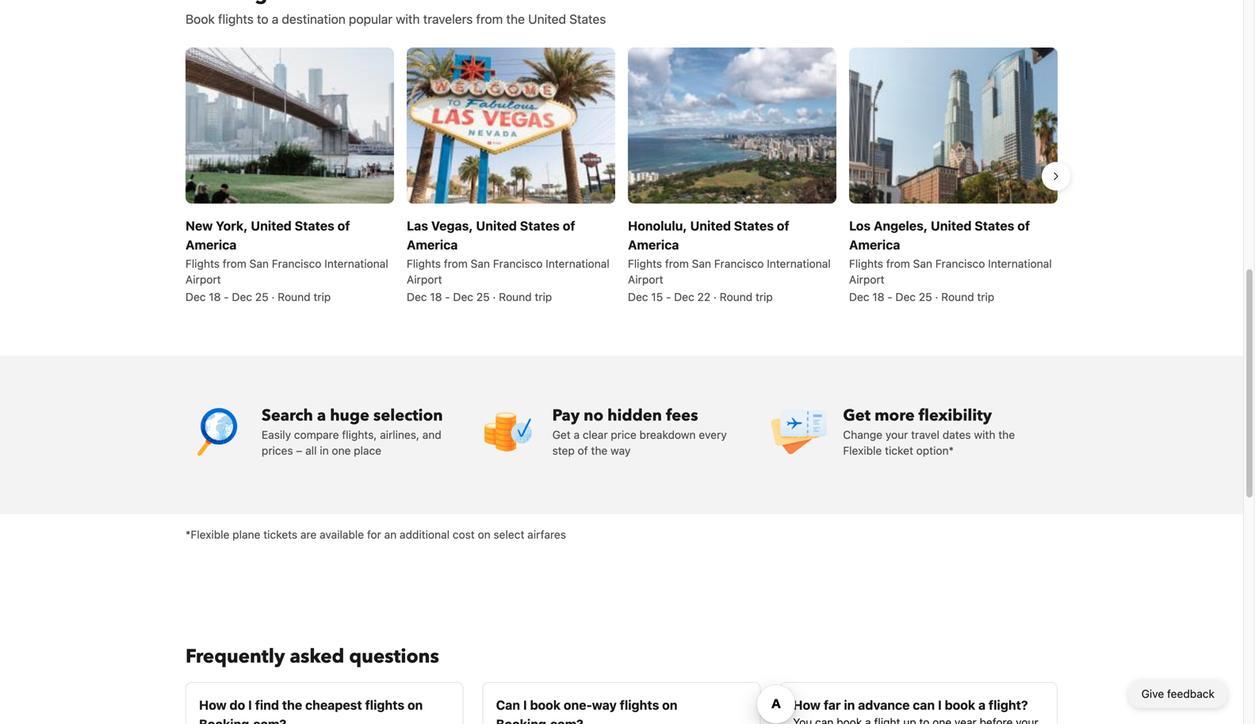 Task type: vqa. For each thing, say whether or not it's contained in the screenshot.
Frequently
yes



Task type: describe. For each thing, give the bounding box(es) containing it.
i inside can i book one-way flights on booking.com?
[[523, 698, 527, 713]]

plane
[[233, 529, 261, 542]]

6 dec from the left
[[674, 291, 695, 304]]

a inside search a huge selection easily compare flights, airlines, and prices – all in one place
[[317, 405, 326, 427]]

get inside pay no hidden fees get a clear price breakdown every step of the way
[[552, 429, 571, 442]]

flexibility
[[919, 405, 992, 427]]

get more flexibility change your travel dates with the flexible ticket option*
[[843, 405, 1015, 458]]

no
[[584, 405, 604, 427]]

on inside how do i find the cheapest flights on booking.com?
[[408, 698, 423, 713]]

for
[[367, 529, 381, 542]]

0 horizontal spatial flights
[[218, 11, 254, 26]]

the inside pay no hidden fees get a clear price breakdown every step of the way
[[591, 445, 608, 458]]

an
[[384, 529, 397, 542]]

los
[[849, 218, 871, 234]]

· for los angeles, united states of america
[[935, 291, 939, 304]]

select
[[494, 529, 525, 542]]

1 dec from the left
[[186, 291, 206, 304]]

3 i from the left
[[938, 698, 942, 713]]

of inside honolulu, united states of america flights from san francisco international airport dec 15 - dec 22 · round trip
[[777, 218, 790, 234]]

can i book one-way flights on booking.com?
[[496, 698, 678, 725]]

price
[[611, 429, 637, 442]]

with inside get more flexibility change your travel dates with the flexible ticket option*
[[974, 429, 996, 442]]

find
[[255, 698, 279, 713]]

round for los angeles, united states of america
[[942, 291, 974, 304]]

hidden
[[608, 405, 662, 427]]

your
[[886, 429, 908, 442]]

way inside can i book one-way flights on booking.com?
[[592, 698, 617, 713]]

selection
[[373, 405, 443, 427]]

america for las
[[407, 238, 458, 253]]

15
[[651, 291, 663, 304]]

pay no hidden fees get a clear price breakdown every step of the way
[[552, 405, 727, 458]]

huge
[[330, 405, 369, 427]]

region containing new york, united states of america
[[173, 41, 1071, 312]]

trip inside honolulu, united states of america flights from san francisco international airport dec 15 - dec 22 · round trip
[[756, 291, 773, 304]]

from for las vegas, united states of america
[[444, 257, 468, 270]]

flights for los angeles, united states of america
[[849, 257, 883, 270]]

one-
[[564, 698, 592, 713]]

change
[[843, 429, 883, 442]]

option*
[[917, 445, 954, 458]]

how for how far in advance can i book a flight?
[[793, 698, 821, 713]]

airport for las vegas, united states of america
[[407, 273, 442, 286]]

honolulu, united states of america flights from san francisco international airport dec 15 - dec 22 · round trip
[[628, 218, 831, 304]]

- for new york, united states of america
[[224, 291, 229, 304]]

asked
[[290, 644, 344, 671]]

angeles,
[[874, 218, 928, 234]]

can
[[496, 698, 520, 713]]

in inside search a huge selection easily compare flights, airlines, and prices – all in one place
[[320, 445, 329, 458]]

international inside honolulu, united states of america flights from san francisco international airport dec 15 - dec 22 · round trip
[[767, 257, 831, 270]]

3 dec from the left
[[407, 291, 427, 304]]

25 for york,
[[255, 291, 269, 304]]

york,
[[216, 218, 248, 234]]

book flights to a destination popular with travelers from the united states
[[186, 11, 606, 26]]

round for new york, united states of america
[[278, 291, 311, 304]]

new york, united states of america flights from san francisco international airport dec 18 - dec 25 · round trip
[[186, 218, 388, 304]]

fees
[[666, 405, 698, 427]]

*flexible
[[186, 529, 230, 542]]

18 for las vegas, united states of america
[[430, 291, 442, 304]]

2 dec from the left
[[232, 291, 252, 304]]

18 for los angeles, united states of america
[[873, 291, 885, 304]]

san for new
[[250, 257, 269, 270]]

the inside how do i find the cheapest flights on booking.com?
[[282, 698, 302, 713]]

get inside get more flexibility change your travel dates with the flexible ticket option*
[[843, 405, 871, 427]]

do
[[230, 698, 245, 713]]

way inside pay no hidden fees get a clear price breakdown every step of the way
[[611, 445, 631, 458]]

on inside can i book one-way flights on booking.com?
[[662, 698, 678, 713]]

breakdown
[[640, 429, 696, 442]]

· for las vegas, united states of america
[[493, 291, 496, 304]]

booking.com? inside can i book one-way flights on booking.com?
[[496, 717, 584, 725]]

7 dec from the left
[[849, 291, 870, 304]]

more
[[875, 405, 915, 427]]

trip for las vegas, united states of america
[[535, 291, 552, 304]]

1 horizontal spatial in
[[844, 698, 855, 713]]

ticket
[[885, 445, 914, 458]]

united for los angeles, united states of america
[[931, 218, 972, 234]]

honolulu,
[[628, 218, 687, 234]]

dates
[[943, 429, 971, 442]]

round for las vegas, united states of america
[[499, 291, 532, 304]]

- inside honolulu, united states of america flights from san francisco international airport dec 15 - dec 22 · round trip
[[666, 291, 671, 304]]

book
[[186, 11, 215, 26]]

states for new york, united states of america
[[295, 218, 335, 234]]

flights for las vegas, united states of america
[[407, 257, 441, 270]]

francisco for new york, united states of america
[[272, 257, 321, 270]]

can
[[913, 698, 935, 713]]

one
[[332, 445, 351, 458]]

airfares
[[528, 529, 566, 542]]

francisco for los angeles, united states of america
[[936, 257, 985, 270]]

every
[[699, 429, 727, 442]]

airport for los angeles, united states of america
[[849, 273, 885, 286]]

las vegas, united states of america flights from san francisco international airport dec 18 - dec 25 · round trip
[[407, 218, 610, 304]]

1 horizontal spatial on
[[478, 529, 491, 542]]

a right to
[[272, 11, 279, 26]]

cheapest
[[305, 698, 362, 713]]

2 book from the left
[[945, 698, 976, 713]]

of for los angeles, united states of america
[[1018, 218, 1030, 234]]

0 vertical spatial with
[[396, 11, 420, 26]]

- for los angeles, united states of america
[[888, 291, 893, 304]]

honolulu, united states of america image
[[628, 47, 837, 204]]

search
[[262, 405, 313, 427]]

available
[[320, 529, 364, 542]]

states inside honolulu, united states of america flights from san francisco international airport dec 15 - dec 22 · round trip
[[734, 218, 774, 234]]

tickets
[[264, 529, 297, 542]]



Task type: locate. For each thing, give the bounding box(es) containing it.
2 18 from the left
[[430, 291, 442, 304]]

0 horizontal spatial 18
[[209, 291, 221, 304]]

how left far
[[793, 698, 821, 713]]

america inside new york, united states of america flights from san francisco international airport dec 18 - dec 25 · round trip
[[186, 238, 237, 253]]

3 trip from the left
[[756, 291, 773, 304]]

4 francisco from the left
[[936, 257, 985, 270]]

i
[[248, 698, 252, 713], [523, 698, 527, 713], [938, 698, 942, 713]]

how left "do"
[[199, 698, 227, 713]]

states for las vegas, united states of america
[[520, 218, 560, 234]]

2 international from the left
[[546, 257, 610, 270]]

airport for new york, united states of america
[[186, 273, 221, 286]]

san for los
[[913, 257, 933, 270]]

dec down angeles,
[[896, 291, 916, 304]]

25 inside las vegas, united states of america flights from san francisco international airport dec 18 - dec 25 · round trip
[[476, 291, 490, 304]]

a up compare
[[317, 405, 326, 427]]

3 international from the left
[[767, 257, 831, 270]]

0 horizontal spatial get
[[552, 429, 571, 442]]

in right far
[[844, 698, 855, 713]]

· for new york, united states of america
[[272, 291, 275, 304]]

3 18 from the left
[[873, 291, 885, 304]]

america for los
[[849, 238, 900, 253]]

flight?
[[989, 698, 1028, 713]]

pay
[[552, 405, 580, 427]]

2 horizontal spatial 18
[[873, 291, 885, 304]]

2 america from the left
[[407, 238, 458, 253]]

airport down new
[[186, 273, 221, 286]]

1 horizontal spatial booking.com?
[[496, 717, 584, 725]]

2 horizontal spatial i
[[938, 698, 942, 713]]

booking.com? down "do"
[[199, 717, 286, 725]]

francisco inside new york, united states of america flights from san francisco international airport dec 18 - dec 25 · round trip
[[272, 257, 321, 270]]

los angeles, united states of america flights from san francisco international airport dec 18 - dec 25 · round trip
[[849, 218, 1052, 304]]

3 flights from the left
[[628, 257, 662, 270]]

flights inside las vegas, united states of america flights from san francisco international airport dec 18 - dec 25 · round trip
[[407, 257, 441, 270]]

in right all
[[320, 445, 329, 458]]

the right dates
[[999, 429, 1015, 442]]

flights inside how do i find the cheapest flights on booking.com?
[[365, 698, 405, 713]]

america inside honolulu, united states of america flights from san francisco international airport dec 15 - dec 22 · round trip
[[628, 238, 679, 253]]

a inside pay no hidden fees get a clear price breakdown every step of the way
[[574, 429, 580, 442]]

dec down york,
[[232, 291, 252, 304]]

4 flights from the left
[[849, 257, 883, 270]]

book right can
[[945, 698, 976, 713]]

of
[[338, 218, 350, 234], [563, 218, 575, 234], [777, 218, 790, 234], [1018, 218, 1030, 234], [578, 445, 588, 458]]

airport down the los
[[849, 273, 885, 286]]

0 horizontal spatial 25
[[255, 291, 269, 304]]

flexible
[[843, 445, 882, 458]]

-
[[224, 291, 229, 304], [445, 291, 450, 304], [666, 291, 671, 304], [888, 291, 893, 304]]

get up step
[[552, 429, 571, 442]]

flights
[[186, 257, 220, 270], [407, 257, 441, 270], [628, 257, 662, 270], [849, 257, 883, 270]]

1 vertical spatial way
[[592, 698, 617, 713]]

of inside las vegas, united states of america flights from san francisco international airport dec 18 - dec 25 · round trip
[[563, 218, 575, 234]]

flights down new
[[186, 257, 220, 270]]

1 booking.com? from the left
[[199, 717, 286, 725]]

a
[[272, 11, 279, 26], [317, 405, 326, 427], [574, 429, 580, 442], [979, 698, 986, 713]]

18 inside new york, united states of america flights from san francisco international airport dec 18 - dec 25 · round trip
[[209, 291, 221, 304]]

airport
[[186, 273, 221, 286], [407, 273, 442, 286], [628, 273, 664, 286], [849, 273, 885, 286]]

5 dec from the left
[[628, 291, 648, 304]]

san inside new york, united states of america flights from san francisco international airport dec 18 - dec 25 · round trip
[[250, 257, 269, 270]]

· inside new york, united states of america flights from san francisco international airport dec 18 - dec 25 · round trip
[[272, 291, 275, 304]]

place
[[354, 445, 382, 458]]

flights left to
[[218, 11, 254, 26]]

25 for vegas,
[[476, 291, 490, 304]]

las vegas, united states of america image
[[407, 47, 615, 204]]

trip for new york, united states of america
[[314, 291, 331, 304]]

the
[[506, 11, 525, 26], [999, 429, 1015, 442], [591, 445, 608, 458], [282, 698, 302, 713]]

international
[[324, 257, 388, 270], [546, 257, 610, 270], [767, 257, 831, 270], [988, 257, 1052, 270]]

airport inside the los angeles, united states of america flights from san francisco international airport dec 18 - dec 25 · round trip
[[849, 273, 885, 286]]

18 inside the los angeles, united states of america flights from san francisco international airport dec 18 - dec 25 · round trip
[[873, 291, 885, 304]]

book inside can i book one-way flights on booking.com?
[[530, 698, 561, 713]]

18 inside las vegas, united states of america flights from san francisco international airport dec 18 - dec 25 · round trip
[[430, 291, 442, 304]]

advance
[[858, 698, 910, 713]]

united
[[528, 11, 566, 26], [251, 218, 292, 234], [476, 218, 517, 234], [690, 218, 731, 234], [931, 218, 972, 234]]

flights down questions
[[365, 698, 405, 713]]

2 flights from the left
[[407, 257, 441, 270]]

a left the flight?
[[979, 698, 986, 713]]

1 horizontal spatial how
[[793, 698, 821, 713]]

united inside honolulu, united states of america flights from san francisco international airport dec 15 - dec 22 · round trip
[[690, 218, 731, 234]]

of inside the los angeles, united states of america flights from san francisco international airport dec 18 - dec 25 · round trip
[[1018, 218, 1030, 234]]

way
[[611, 445, 631, 458], [592, 698, 617, 713]]

1 horizontal spatial book
[[945, 698, 976, 713]]

how for how do i find the cheapest flights on booking.com?
[[199, 698, 227, 713]]

give feedback button
[[1129, 680, 1228, 709]]

san for las
[[471, 257, 490, 270]]

clear
[[583, 429, 608, 442]]

francisco inside las vegas, united states of america flights from san francisco international airport dec 18 - dec 25 · round trip
[[493, 257, 543, 270]]

4 san from the left
[[913, 257, 933, 270]]

flights inside honolulu, united states of america flights from san francisco international airport dec 15 - dec 22 · round trip
[[628, 257, 662, 270]]

airport up '15'
[[628, 273, 664, 286]]

1 international from the left
[[324, 257, 388, 270]]

far
[[824, 698, 841, 713]]

- inside new york, united states of america flights from san francisco international airport dec 18 - dec 25 · round trip
[[224, 291, 229, 304]]

with
[[396, 11, 420, 26], [974, 429, 996, 442]]

1 horizontal spatial 25
[[476, 291, 490, 304]]

to
[[257, 11, 268, 26]]

states for los angeles, united states of america
[[975, 218, 1015, 234]]

1 vertical spatial get
[[552, 429, 571, 442]]

international for las vegas, united states of america
[[546, 257, 610, 270]]

dec down the los
[[849, 291, 870, 304]]

san inside las vegas, united states of america flights from san francisco international airport dec 18 - dec 25 · round trip
[[471, 257, 490, 270]]

step
[[552, 445, 575, 458]]

1 i from the left
[[248, 698, 252, 713]]

prices
[[262, 445, 293, 458]]

25
[[255, 291, 269, 304], [476, 291, 490, 304], [919, 291, 932, 304]]

give
[[1142, 688, 1164, 701]]

book left "one-"
[[530, 698, 561, 713]]

vegas,
[[431, 218, 473, 234]]

3 · from the left
[[714, 291, 717, 304]]

the right find
[[282, 698, 302, 713]]

trip for los angeles, united states of america
[[977, 291, 995, 304]]

1 horizontal spatial get
[[843, 405, 871, 427]]

2 horizontal spatial flights
[[620, 698, 659, 713]]

of inside pay no hidden fees get a clear price breakdown every step of the way
[[578, 445, 588, 458]]

the inside get more flexibility change your travel dates with the flexible ticket option*
[[999, 429, 1015, 442]]

the right travelers
[[506, 11, 525, 26]]

3 san from the left
[[692, 257, 711, 270]]

round inside the los angeles, united states of america flights from san francisco international airport dec 18 - dec 25 · round trip
[[942, 291, 974, 304]]

easily
[[262, 429, 291, 442]]

the down clear
[[591, 445, 608, 458]]

international inside new york, united states of america flights from san francisco international airport dec 18 - dec 25 · round trip
[[324, 257, 388, 270]]

18 down angeles,
[[873, 291, 885, 304]]

2 san from the left
[[471, 257, 490, 270]]

i inside how do i find the cheapest flights on booking.com?
[[248, 698, 252, 713]]

· inside las vegas, united states of america flights from san francisco international airport dec 18 - dec 25 · round trip
[[493, 291, 496, 304]]

booking.com? down can
[[496, 717, 584, 725]]

4 international from the left
[[988, 257, 1052, 270]]

2 i from the left
[[523, 698, 527, 713]]

dec left '15'
[[628, 291, 648, 304]]

4 america from the left
[[849, 238, 900, 253]]

- down the vegas,
[[445, 291, 450, 304]]

america for new
[[186, 238, 237, 253]]

states inside new york, united states of america flights from san francisco international airport dec 18 - dec 25 · round trip
[[295, 218, 335, 234]]

all
[[305, 445, 317, 458]]

2 booking.com? from the left
[[496, 717, 584, 725]]

from
[[476, 11, 503, 26], [223, 257, 247, 270], [444, 257, 468, 270], [665, 257, 689, 270], [886, 257, 910, 270]]

0 horizontal spatial in
[[320, 445, 329, 458]]

united for las vegas, united states of america
[[476, 218, 517, 234]]

1 vertical spatial with
[[974, 429, 996, 442]]

how far in advance can i book a flight?
[[793, 698, 1028, 713]]

1 airport from the left
[[186, 273, 221, 286]]

1 vertical spatial in
[[844, 698, 855, 713]]

· inside honolulu, united states of america flights from san francisco international airport dec 15 - dec 22 · round trip
[[714, 291, 717, 304]]

1 25 from the left
[[255, 291, 269, 304]]

3 round from the left
[[720, 291, 753, 304]]

- inside las vegas, united states of america flights from san francisco international airport dec 18 - dec 25 · round trip
[[445, 291, 450, 304]]

dec
[[186, 291, 206, 304], [232, 291, 252, 304], [407, 291, 427, 304], [453, 291, 473, 304], [628, 291, 648, 304], [674, 291, 695, 304], [849, 291, 870, 304], [896, 291, 916, 304]]

booking.com? inside how do i find the cheapest flights on booking.com?
[[199, 717, 286, 725]]

1 how from the left
[[199, 698, 227, 713]]

las
[[407, 218, 428, 234]]

airport inside new york, united states of america flights from san francisco international airport dec 18 - dec 25 · round trip
[[186, 273, 221, 286]]

2 airport from the left
[[407, 273, 442, 286]]

1 · from the left
[[272, 291, 275, 304]]

america inside las vegas, united states of america flights from san francisco international airport dec 18 - dec 25 · round trip
[[407, 238, 458, 253]]

18
[[209, 291, 221, 304], [430, 291, 442, 304], [873, 291, 885, 304]]

- down angeles,
[[888, 291, 893, 304]]

travelers
[[423, 11, 473, 26]]

flights for new york, united states of america
[[186, 257, 220, 270]]

with right dates
[[974, 429, 996, 442]]

san inside the los angeles, united states of america flights from san francisco international airport dec 18 - dec 25 · round trip
[[913, 257, 933, 270]]

0 vertical spatial way
[[611, 445, 631, 458]]

· inside the los angeles, united states of america flights from san francisco international airport dec 18 - dec 25 · round trip
[[935, 291, 939, 304]]

francisco for las vegas, united states of america
[[493, 257, 543, 270]]

round inside honolulu, united states of america flights from san francisco international airport dec 15 - dec 22 · round trip
[[720, 291, 753, 304]]

trip inside new york, united states of america flights from san francisco international airport dec 18 - dec 25 · round trip
[[314, 291, 331, 304]]

frequently
[[186, 644, 285, 671]]

8 dec from the left
[[896, 291, 916, 304]]

- for las vegas, united states of america
[[445, 291, 450, 304]]

25 inside new york, united states of america flights from san francisco international airport dec 18 - dec 25 · round trip
[[255, 291, 269, 304]]

1 horizontal spatial 18
[[430, 291, 442, 304]]

from down honolulu,
[[665, 257, 689, 270]]

1 america from the left
[[186, 238, 237, 253]]

region
[[173, 41, 1071, 312]]

states
[[570, 11, 606, 26], [295, 218, 335, 234], [520, 218, 560, 234], [734, 218, 774, 234], [975, 218, 1015, 234]]

feedback
[[1167, 688, 1215, 701]]

dec down las on the left of the page
[[407, 291, 427, 304]]

2 25 from the left
[[476, 291, 490, 304]]

flights inside new york, united states of america flights from san francisco international airport dec 18 - dec 25 · round trip
[[186, 257, 220, 270]]

on
[[478, 529, 491, 542], [408, 698, 423, 713], [662, 698, 678, 713]]

from inside new york, united states of america flights from san francisco international airport dec 18 - dec 25 · round trip
[[223, 257, 247, 270]]

trip inside las vegas, united states of america flights from san francisco international airport dec 18 - dec 25 · round trip
[[535, 291, 552, 304]]

united inside the los angeles, united states of america flights from san francisco international airport dec 18 - dec 25 · round trip
[[931, 218, 972, 234]]

2 horizontal spatial 25
[[919, 291, 932, 304]]

give feedback
[[1142, 688, 1215, 701]]

dec left 22
[[674, 291, 695, 304]]

1 18 from the left
[[209, 291, 221, 304]]

dec down the vegas,
[[453, 291, 473, 304]]

book
[[530, 698, 561, 713], [945, 698, 976, 713]]

destination
[[282, 11, 346, 26]]

trip inside the los angeles, united states of america flights from san francisco international airport dec 18 - dec 25 · round trip
[[977, 291, 995, 304]]

san inside honolulu, united states of america flights from san francisco international airport dec 15 - dec 22 · round trip
[[692, 257, 711, 270]]

dec down new
[[186, 291, 206, 304]]

america down new
[[186, 238, 237, 253]]

international inside the los angeles, united states of america flights from san francisco international airport dec 18 - dec 25 · round trip
[[988, 257, 1052, 270]]

2 francisco from the left
[[493, 257, 543, 270]]

international for new york, united states of america
[[324, 257, 388, 270]]

flights up '15'
[[628, 257, 662, 270]]

america down the los
[[849, 238, 900, 253]]

united inside new york, united states of america flights from san francisco international airport dec 18 - dec 25 · round trip
[[251, 218, 292, 234]]

4 trip from the left
[[977, 291, 995, 304]]

1 san from the left
[[250, 257, 269, 270]]

0 horizontal spatial on
[[408, 698, 423, 713]]

- right '15'
[[666, 291, 671, 304]]

how inside how do i find the cheapest flights on booking.com?
[[199, 698, 227, 713]]

3 25 from the left
[[919, 291, 932, 304]]

from for los angeles, united states of america
[[886, 257, 910, 270]]

how
[[199, 698, 227, 713], [793, 698, 821, 713]]

round inside las vegas, united states of america flights from san francisco international airport dec 18 - dec 25 · round trip
[[499, 291, 532, 304]]

popular
[[349, 11, 393, 26]]

and
[[422, 429, 442, 442]]

1 book from the left
[[530, 698, 561, 713]]

francisco inside honolulu, united states of america flights from san francisco international airport dec 15 - dec 22 · round trip
[[714, 257, 764, 270]]

cost
[[453, 529, 475, 542]]

1 trip from the left
[[314, 291, 331, 304]]

round inside new york, united states of america flights from san francisco international airport dec 18 - dec 25 · round trip
[[278, 291, 311, 304]]

flights
[[218, 11, 254, 26], [365, 698, 405, 713], [620, 698, 659, 713]]

airport inside honolulu, united states of america flights from san francisco international airport dec 15 - dec 22 · round trip
[[628, 273, 664, 286]]

1 horizontal spatial with
[[974, 429, 996, 442]]

from inside honolulu, united states of america flights from san francisco international airport dec 15 - dec 22 · round trip
[[665, 257, 689, 270]]

2 how from the left
[[793, 698, 821, 713]]

in
[[320, 445, 329, 458], [844, 698, 855, 713]]

25 for angeles,
[[919, 291, 932, 304]]

of for las vegas, united states of america
[[563, 218, 575, 234]]

airport down las on the left of the page
[[407, 273, 442, 286]]

get up change
[[843, 405, 871, 427]]

2 - from the left
[[445, 291, 450, 304]]

frequently asked questions
[[186, 644, 439, 671]]

1 round from the left
[[278, 291, 311, 304]]

america down honolulu,
[[628, 238, 679, 253]]

are
[[300, 529, 317, 542]]

search a huge selection easily compare flights, airlines, and prices – all in one place
[[262, 405, 443, 458]]

0 horizontal spatial with
[[396, 11, 420, 26]]

states inside las vegas, united states of america flights from san francisco international airport dec 18 - dec 25 · round trip
[[520, 218, 560, 234]]

united inside las vegas, united states of america flights from san francisco international airport dec 18 - dec 25 · round trip
[[476, 218, 517, 234]]

flights right "one-"
[[620, 698, 659, 713]]

4 dec from the left
[[453, 291, 473, 304]]

airlines,
[[380, 429, 419, 442]]

flights inside the los angeles, united states of america flights from san francisco international airport dec 18 - dec 25 · round trip
[[849, 257, 883, 270]]

of inside new york, united states of america flights from san francisco international airport dec 18 - dec 25 · round trip
[[338, 218, 350, 234]]

from for new york, united states of america
[[223, 257, 247, 270]]

1 horizontal spatial i
[[523, 698, 527, 713]]

1 - from the left
[[224, 291, 229, 304]]

1 francisco from the left
[[272, 257, 321, 270]]

questions
[[349, 644, 439, 671]]

0 vertical spatial get
[[843, 405, 871, 427]]

0 horizontal spatial booking.com?
[[199, 717, 286, 725]]

flights inside can i book one-way flights on booking.com?
[[620, 698, 659, 713]]

18 down the vegas,
[[430, 291, 442, 304]]

america down las on the left of the page
[[407, 238, 458, 253]]

from right travelers
[[476, 11, 503, 26]]

states inside the los angeles, united states of america flights from san francisco international airport dec 18 - dec 25 · round trip
[[975, 218, 1015, 234]]

1 horizontal spatial flights
[[365, 698, 405, 713]]

from down the vegas,
[[444, 257, 468, 270]]

flights down the los
[[849, 257, 883, 270]]

3 francisco from the left
[[714, 257, 764, 270]]

francisco inside the los angeles, united states of america flights from san francisco international airport dec 18 - dec 25 · round trip
[[936, 257, 985, 270]]

from down york,
[[223, 257, 247, 270]]

0 horizontal spatial book
[[530, 698, 561, 713]]

san
[[250, 257, 269, 270], [471, 257, 490, 270], [692, 257, 711, 270], [913, 257, 933, 270]]

–
[[296, 445, 302, 458]]

2 · from the left
[[493, 291, 496, 304]]

- inside the los angeles, united states of america flights from san francisco international airport dec 18 - dec 25 · round trip
[[888, 291, 893, 304]]

0 vertical spatial in
[[320, 445, 329, 458]]

international for los angeles, united states of america
[[988, 257, 1052, 270]]

from down angeles,
[[886, 257, 910, 270]]

booking.com?
[[199, 717, 286, 725], [496, 717, 584, 725]]

18 for new york, united states of america
[[209, 291, 221, 304]]

international inside las vegas, united states of america flights from san francisco international airport dec 18 - dec 25 · round trip
[[546, 257, 610, 270]]

4 - from the left
[[888, 291, 893, 304]]

3 america from the left
[[628, 238, 679, 253]]

18 down new
[[209, 291, 221, 304]]

travel
[[911, 429, 940, 442]]

from inside las vegas, united states of america flights from san francisco international airport dec 18 - dec 25 · round trip
[[444, 257, 468, 270]]

with right popular
[[396, 11, 420, 26]]

from inside the los angeles, united states of america flights from san francisco international airport dec 18 - dec 25 · round trip
[[886, 257, 910, 270]]

2 round from the left
[[499, 291, 532, 304]]

flights down las on the left of the page
[[407, 257, 441, 270]]

*flexible plane tickets are available for an additional cost on select airfares
[[186, 529, 566, 542]]

los angeles, united states of america image
[[849, 47, 1058, 204]]

of for new york, united states of america
[[338, 218, 350, 234]]

trip
[[314, 291, 331, 304], [535, 291, 552, 304], [756, 291, 773, 304], [977, 291, 995, 304]]

america inside the los angeles, united states of america flights from san francisco international airport dec 18 - dec 25 · round trip
[[849, 238, 900, 253]]

francisco
[[272, 257, 321, 270], [493, 257, 543, 270], [714, 257, 764, 270], [936, 257, 985, 270]]

4 · from the left
[[935, 291, 939, 304]]

4 airport from the left
[[849, 273, 885, 286]]

airport inside las vegas, united states of america flights from san francisco international airport dec 18 - dec 25 · round trip
[[407, 273, 442, 286]]

0 horizontal spatial how
[[199, 698, 227, 713]]

0 horizontal spatial i
[[248, 698, 252, 713]]

3 - from the left
[[666, 291, 671, 304]]

2 horizontal spatial on
[[662, 698, 678, 713]]

united for new york, united states of america
[[251, 218, 292, 234]]

new
[[186, 218, 213, 234]]

get
[[843, 405, 871, 427], [552, 429, 571, 442]]

round
[[278, 291, 311, 304], [499, 291, 532, 304], [720, 291, 753, 304], [942, 291, 974, 304]]

additional
[[400, 529, 450, 542]]

how do i find the cheapest flights on booking.com?
[[199, 698, 423, 725]]

flights,
[[342, 429, 377, 442]]

new york, united states of america image
[[186, 47, 394, 204]]

22
[[698, 291, 711, 304]]

4 round from the left
[[942, 291, 974, 304]]

1 flights from the left
[[186, 257, 220, 270]]

3 airport from the left
[[628, 273, 664, 286]]

2 trip from the left
[[535, 291, 552, 304]]

- down york,
[[224, 291, 229, 304]]

·
[[272, 291, 275, 304], [493, 291, 496, 304], [714, 291, 717, 304], [935, 291, 939, 304]]

25 inside the los angeles, united states of america flights from san francisco international airport dec 18 - dec 25 · round trip
[[919, 291, 932, 304]]

a left clear
[[574, 429, 580, 442]]

compare
[[294, 429, 339, 442]]



